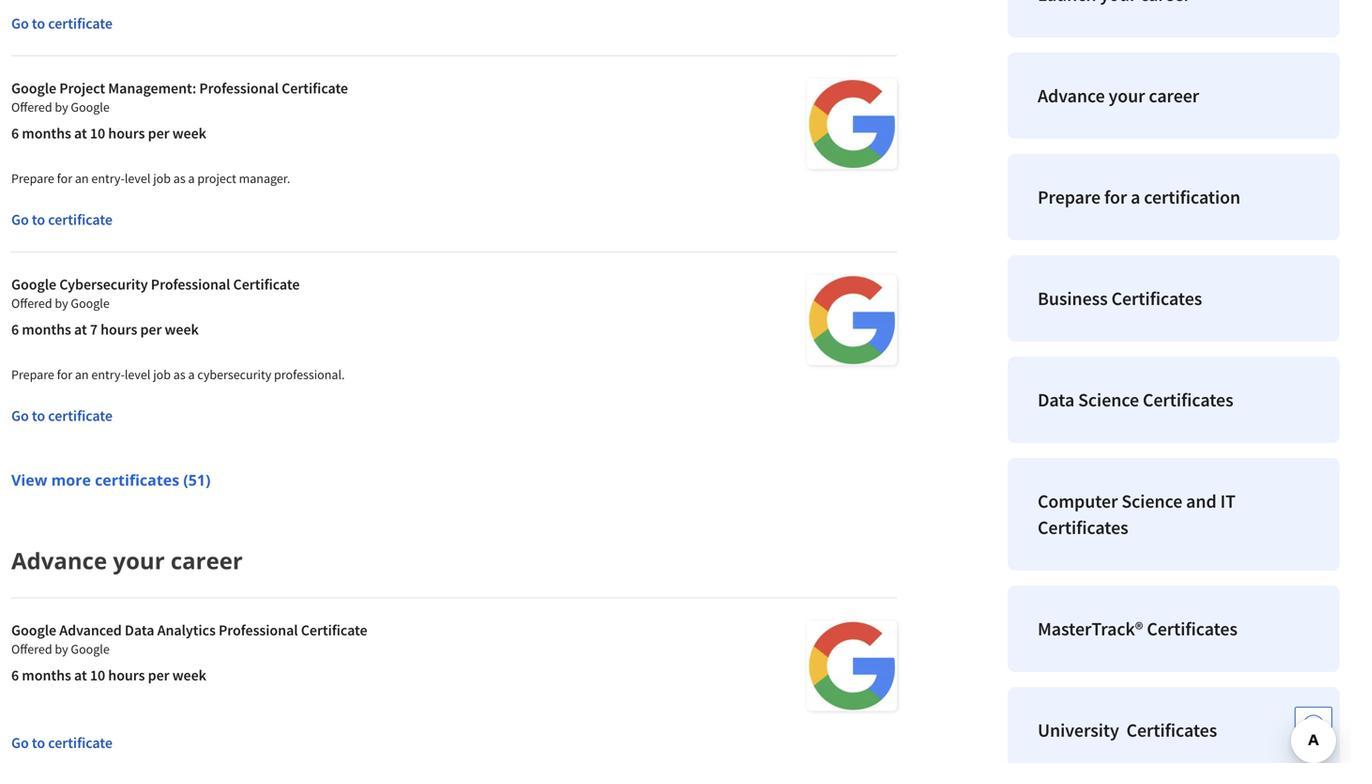 Task type: describe. For each thing, give the bounding box(es) containing it.
prepare for a certification link
[[1008, 154, 1340, 240]]

computer science and it certificates
[[1038, 489, 1236, 539]]

certificates inside computer science and it certificates
[[1038, 516, 1129, 539]]

google image for google cybersecurity professional certificate
[[807, 275, 897, 365]]

10 inside google advanced data analytics professional certificate offered by google 6 months at 10 hours per week
[[90, 666, 105, 685]]

offered inside google advanced data analytics professional certificate offered by google 6 months at 10 hours per week
[[11, 641, 52, 658]]

1 go from the top
[[11, 14, 29, 33]]

advance your career inside "advance your career" link
[[1038, 84, 1200, 107]]

4 go to certificate from the top
[[11, 734, 113, 752]]

at inside google advanced data analytics professional certificate offered by google 6 months at 10 hours per week
[[74, 666, 87, 685]]

cybersecurity
[[197, 366, 271, 383]]

google left cybersecurity
[[11, 275, 56, 294]]

as for week
[[173, 366, 186, 383]]

10 inside google project management: professional certificate offered by google 6 months at 10 hours per week
[[90, 124, 105, 143]]

3 to from the top
[[32, 406, 45, 425]]

level for per
[[125, 366, 151, 383]]

mastertrack®
[[1038, 617, 1144, 641]]

at inside google project management: professional certificate offered by google 6 months at 10 hours per week
[[74, 124, 87, 143]]

google cybersecurity professional certificate offered by google 6 months at 7 hours per week
[[11, 275, 300, 339]]

mastertrack® certificates link
[[1008, 586, 1340, 672]]

2 certificate from the top
[[48, 210, 113, 229]]

advance your career link
[[1008, 53, 1340, 139]]

view more certificates (51) link
[[11, 470, 211, 490]]

1 vertical spatial advance
[[11, 545, 107, 576]]

4 to from the top
[[32, 734, 45, 752]]

0 horizontal spatial career
[[171, 545, 243, 576]]

hours inside google advanced data analytics professional certificate offered by google 6 months at 10 hours per week
[[108, 666, 145, 685]]

6 inside google project management: professional certificate offered by google 6 months at 10 hours per week
[[11, 124, 19, 143]]

computer
[[1038, 489, 1118, 513]]

professional.
[[274, 366, 345, 383]]

per inside google project management: professional certificate offered by google 6 months at 10 hours per week
[[148, 124, 169, 143]]

advanced
[[59, 621, 122, 640]]

months inside 'google cybersecurity professional certificate offered by google 6 months at 7 hours per week'
[[22, 320, 71, 339]]

google project management: professional certificate offered by google 6 months at 10 hours per week
[[11, 79, 348, 143]]

3 go to certificate from the top
[[11, 406, 113, 425]]

google left project
[[11, 79, 56, 98]]

a for professional
[[188, 170, 195, 187]]

by inside google advanced data analytics professional certificate offered by google 6 months at 10 hours per week
[[55, 641, 68, 658]]

6 inside 'google cybersecurity professional certificate offered by google 6 months at 7 hours per week'
[[11, 320, 19, 339]]

a inside prepare for a certification link
[[1131, 185, 1141, 209]]

months inside google project management: professional certificate offered by google 6 months at 10 hours per week
[[22, 124, 71, 143]]

analytics
[[157, 621, 216, 640]]

google left advanced
[[11, 621, 56, 640]]

0 horizontal spatial your
[[113, 545, 165, 576]]

data inside google advanced data analytics professional certificate offered by google 6 months at 10 hours per week
[[125, 621, 154, 640]]

an for at
[[75, 170, 89, 187]]

cybersecurity
[[59, 275, 148, 294]]

prepare for prepare for a certification
[[1038, 185, 1101, 209]]

week inside google project management: professional certificate offered by google 6 months at 10 hours per week
[[172, 124, 206, 143]]

certification
[[1144, 185, 1241, 209]]

professional inside 'google cybersecurity professional certificate offered by google 6 months at 7 hours per week'
[[151, 275, 230, 294]]

business certificates link
[[1008, 255, 1340, 342]]

1 certificate from the top
[[48, 14, 113, 33]]

google advanced data analytics professional certificate offered by google 6 months at 10 hours per week
[[11, 621, 368, 685]]

entry- for hours
[[91, 366, 125, 383]]

job for week
[[153, 366, 171, 383]]

computer science and it certificates link
[[1008, 458, 1340, 571]]

science for computer
[[1122, 489, 1183, 513]]

help center image
[[1303, 714, 1325, 737]]

prepare for an entry-level job as a cybersecurity professional.
[[11, 366, 345, 383]]

google image for google project management: professional certificate
[[807, 79, 897, 169]]

at inside 'google cybersecurity professional certificate offered by google 6 months at 7 hours per week'
[[74, 320, 87, 339]]

view
[[11, 470, 47, 490]]

by inside google project management: professional certificate offered by google 6 months at 10 hours per week
[[55, 99, 68, 115]]

certificate inside 'google cybersecurity professional certificate offered by google 6 months at 7 hours per week'
[[233, 275, 300, 294]]

for for prepare for a certification
[[1105, 185, 1128, 209]]

4 certificate from the top
[[48, 734, 113, 752]]

mastertrack® certificates
[[1038, 617, 1238, 641]]

science for data
[[1079, 388, 1140, 412]]

1 horizontal spatial career
[[1149, 84, 1200, 107]]



Task type: vqa. For each thing, say whether or not it's contained in the screenshot.
your
yes



Task type: locate. For each thing, give the bounding box(es) containing it.
it
[[1221, 489, 1236, 513]]

0 vertical spatial at
[[74, 124, 87, 143]]

0 vertical spatial google image
[[807, 79, 897, 169]]

1 vertical spatial months
[[22, 320, 71, 339]]

1 by from the top
[[55, 99, 68, 115]]

level left project
[[125, 170, 151, 187]]

0 vertical spatial offered
[[11, 99, 52, 115]]

management:
[[108, 79, 196, 98]]

3 google image from the top
[[807, 621, 897, 711]]

google image for google advanced data analytics professional certificate
[[807, 621, 897, 711]]

google down advanced
[[71, 641, 110, 658]]

2 vertical spatial 6
[[11, 666, 19, 685]]

0 vertical spatial entry-
[[91, 170, 125, 187]]

by down project
[[55, 99, 68, 115]]

months down project
[[22, 124, 71, 143]]

hours inside google project management: professional certificate offered by google 6 months at 10 hours per week
[[108, 124, 145, 143]]

offered inside google project management: professional certificate offered by google 6 months at 10 hours per week
[[11, 99, 52, 115]]

2 vertical spatial hours
[[108, 666, 145, 685]]

go to certificate
[[11, 14, 113, 33], [11, 210, 113, 229], [11, 406, 113, 425], [11, 734, 113, 752]]

by
[[55, 99, 68, 115], [55, 295, 68, 312], [55, 641, 68, 658]]

week inside 'google cybersecurity professional certificate offered by google 6 months at 7 hours per week'
[[165, 320, 199, 339]]

certificate
[[282, 79, 348, 98], [233, 275, 300, 294], [301, 621, 368, 640]]

per
[[148, 124, 169, 143], [140, 320, 162, 339], [148, 666, 169, 685]]

at left 7
[[74, 320, 87, 339]]

science
[[1079, 388, 1140, 412], [1122, 489, 1183, 513]]

advance your career
[[1038, 84, 1200, 107], [11, 545, 243, 576]]

1 go to certificate from the top
[[11, 14, 113, 33]]

an down project
[[75, 170, 89, 187]]

an
[[75, 170, 89, 187], [75, 366, 89, 383]]

a left certification
[[1131, 185, 1141, 209]]

professional
[[199, 79, 279, 98], [151, 275, 230, 294], [219, 621, 298, 640]]

an for 7
[[75, 366, 89, 383]]

career
[[1149, 84, 1200, 107], [171, 545, 243, 576]]

1 an from the top
[[75, 170, 89, 187]]

2 vertical spatial per
[[148, 666, 169, 685]]

2 10 from the top
[[90, 666, 105, 685]]

prepare for prepare for an entry-level job as a cybersecurity professional.
[[11, 366, 54, 383]]

4 go from the top
[[11, 734, 29, 752]]

as for per
[[173, 170, 186, 187]]

3 offered from the top
[[11, 641, 52, 658]]

prepare for an entry-level job as a project manager.
[[11, 170, 290, 187]]

google
[[11, 79, 56, 98], [71, 99, 110, 115], [11, 275, 56, 294], [71, 295, 110, 312], [11, 621, 56, 640], [71, 641, 110, 658]]

2 an from the top
[[75, 366, 89, 383]]

1 vertical spatial data
[[125, 621, 154, 640]]

job left project
[[153, 170, 171, 187]]

0 horizontal spatial data
[[125, 621, 154, 640]]

2 vertical spatial at
[[74, 666, 87, 685]]

months
[[22, 124, 71, 143], [22, 320, 71, 339], [22, 666, 71, 685]]

university  certificates
[[1038, 719, 1218, 742]]

your inside "advance your career" link
[[1109, 84, 1146, 107]]

0 vertical spatial certificate
[[282, 79, 348, 98]]

2 vertical spatial professional
[[219, 621, 298, 640]]

3 certificate from the top
[[48, 406, 113, 425]]

1 horizontal spatial your
[[1109, 84, 1146, 107]]

job down 'google cybersecurity professional certificate offered by google 6 months at 7 hours per week'
[[153, 366, 171, 383]]

job for per
[[153, 170, 171, 187]]

2 vertical spatial certificate
[[301, 621, 368, 640]]

1 vertical spatial level
[[125, 366, 151, 383]]

hours inside 'google cybersecurity professional certificate offered by google 6 months at 7 hours per week'
[[101, 320, 137, 339]]

1 horizontal spatial advance your career
[[1038, 84, 1200, 107]]

certificates
[[1112, 287, 1203, 310], [1143, 388, 1234, 412], [1038, 516, 1129, 539], [1147, 617, 1238, 641]]

2 vertical spatial offered
[[11, 641, 52, 658]]

as left the cybersecurity
[[173, 366, 186, 383]]

an down cybersecurity
[[75, 366, 89, 383]]

university
[[1038, 719, 1120, 742]]

to
[[32, 14, 45, 33], [32, 210, 45, 229], [32, 406, 45, 425], [32, 734, 45, 752]]

entry-
[[91, 170, 125, 187], [91, 366, 125, 383]]

certificate inside google project management: professional certificate offered by google 6 months at 10 hours per week
[[282, 79, 348, 98]]

for for prepare for an entry-level job as a project manager.
[[57, 170, 72, 187]]

2 vertical spatial google image
[[807, 621, 897, 711]]

per inside google advanced data analytics professional certificate offered by google 6 months at 10 hours per week
[[148, 666, 169, 685]]

prepare for prepare for an entry-level job as a project manager.
[[11, 170, 54, 187]]

0 vertical spatial an
[[75, 170, 89, 187]]

professional inside google advanced data analytics professional certificate offered by google 6 months at 10 hours per week
[[219, 621, 298, 640]]

1 level from the top
[[125, 170, 151, 187]]

1 6 from the top
[[11, 124, 19, 143]]

0 vertical spatial 6
[[11, 124, 19, 143]]

2 vertical spatial by
[[55, 641, 68, 658]]

months inside google advanced data analytics professional certificate offered by google 6 months at 10 hours per week
[[22, 666, 71, 685]]

0 horizontal spatial advance your career
[[11, 545, 243, 576]]

per up prepare for an entry-level job as a cybersecurity professional.
[[140, 320, 162, 339]]

0 vertical spatial as
[[173, 170, 186, 187]]

at down project
[[74, 124, 87, 143]]

1 entry- from the top
[[91, 170, 125, 187]]

2 vertical spatial week
[[172, 666, 206, 685]]

1 horizontal spatial data
[[1038, 388, 1075, 412]]

and
[[1187, 489, 1217, 513]]

certificate
[[48, 14, 113, 33], [48, 210, 113, 229], [48, 406, 113, 425], [48, 734, 113, 752]]

2 by from the top
[[55, 295, 68, 312]]

0 vertical spatial career
[[1149, 84, 1200, 107]]

1 vertical spatial google image
[[807, 275, 897, 365]]

7
[[90, 320, 98, 339]]

0 vertical spatial 10
[[90, 124, 105, 143]]

project
[[197, 170, 236, 187]]

1 vertical spatial an
[[75, 366, 89, 383]]

google down project
[[71, 99, 110, 115]]

level
[[125, 170, 151, 187], [125, 366, 151, 383]]

per down analytics
[[148, 666, 169, 685]]

months down advanced
[[22, 666, 71, 685]]

2 entry- from the top
[[91, 366, 125, 383]]

1 vertical spatial offered
[[11, 295, 52, 312]]

10
[[90, 124, 105, 143], [90, 666, 105, 685]]

prepare for a certification
[[1038, 185, 1241, 209]]

offered
[[11, 99, 52, 115], [11, 295, 52, 312], [11, 641, 52, 658]]

science inside computer science and it certificates
[[1122, 489, 1183, 513]]

professional inside google project management: professional certificate offered by google 6 months at 10 hours per week
[[199, 79, 279, 98]]

google down cybersecurity
[[71, 295, 110, 312]]

google image
[[807, 79, 897, 169], [807, 275, 897, 365], [807, 621, 897, 711]]

go
[[11, 14, 29, 33], [11, 210, 29, 229], [11, 406, 29, 425], [11, 734, 29, 752]]

job
[[153, 170, 171, 187], [153, 366, 171, 383]]

for
[[57, 170, 72, 187], [1105, 185, 1128, 209], [57, 366, 72, 383]]

certificate inside google advanced data analytics professional certificate offered by google 6 months at 10 hours per week
[[301, 621, 368, 640]]

0 vertical spatial week
[[172, 124, 206, 143]]

hours
[[108, 124, 145, 143], [101, 320, 137, 339], [108, 666, 145, 685]]

0 vertical spatial your
[[1109, 84, 1146, 107]]

0 vertical spatial advance your career
[[1038, 84, 1200, 107]]

1 vertical spatial 6
[[11, 320, 19, 339]]

business certificates
[[1038, 287, 1203, 310]]

1 vertical spatial career
[[171, 545, 243, 576]]

per down management:
[[148, 124, 169, 143]]

0 vertical spatial job
[[153, 170, 171, 187]]

go to certificate link
[[11, 0, 897, 55]]

1 google image from the top
[[807, 79, 897, 169]]

3 6 from the top
[[11, 666, 19, 685]]

view more certificates (51)
[[11, 470, 211, 490]]

2 go to certificate from the top
[[11, 210, 113, 229]]

(51)
[[183, 470, 211, 490]]

week inside google advanced data analytics professional certificate offered by google 6 months at 10 hours per week
[[172, 666, 206, 685]]

0 vertical spatial months
[[22, 124, 71, 143]]

week
[[172, 124, 206, 143], [165, 320, 199, 339], [172, 666, 206, 685]]

data science certificates link
[[1008, 357, 1340, 443]]

2 at from the top
[[74, 320, 87, 339]]

a left the cybersecurity
[[188, 366, 195, 383]]

10 down project
[[90, 124, 105, 143]]

a for certificate
[[188, 366, 195, 383]]

1 to from the top
[[32, 14, 45, 33]]

1 vertical spatial job
[[153, 366, 171, 383]]

at
[[74, 124, 87, 143], [74, 320, 87, 339], [74, 666, 87, 685]]

1 months from the top
[[22, 124, 71, 143]]

data
[[1038, 388, 1075, 412], [125, 621, 154, 640]]

3 go from the top
[[11, 406, 29, 425]]

project
[[59, 79, 105, 98]]

week up prepare for an entry-level job as a cybersecurity professional.
[[165, 320, 199, 339]]

1 10 from the top
[[90, 124, 105, 143]]

professional right analytics
[[219, 621, 298, 640]]

3 at from the top
[[74, 666, 87, 685]]

3 months from the top
[[22, 666, 71, 685]]

0 vertical spatial science
[[1079, 388, 1140, 412]]

week up project
[[172, 124, 206, 143]]

1 vertical spatial at
[[74, 320, 87, 339]]

0 vertical spatial by
[[55, 99, 68, 115]]

0 vertical spatial advance
[[1038, 84, 1105, 107]]

1 as from the top
[[173, 170, 186, 187]]

level down 'google cybersecurity professional certificate offered by google 6 months at 7 hours per week'
[[125, 366, 151, 383]]

a
[[188, 170, 195, 187], [1131, 185, 1141, 209], [188, 366, 195, 383]]

2 level from the top
[[125, 366, 151, 383]]

2 job from the top
[[153, 366, 171, 383]]

at down advanced
[[74, 666, 87, 685]]

1 offered from the top
[[11, 99, 52, 115]]

entry- down project
[[91, 170, 125, 187]]

1 vertical spatial science
[[1122, 489, 1183, 513]]

advance
[[1038, 84, 1105, 107], [11, 545, 107, 576]]

months left 7
[[22, 320, 71, 339]]

2 months from the top
[[22, 320, 71, 339]]

1 vertical spatial week
[[165, 320, 199, 339]]

2 6 from the top
[[11, 320, 19, 339]]

6 inside google advanced data analytics professional certificate offered by google 6 months at 10 hours per week
[[11, 666, 19, 685]]

1 job from the top
[[153, 170, 171, 187]]

manager.
[[239, 170, 290, 187]]

prepare
[[11, 170, 54, 187], [1038, 185, 1101, 209], [11, 366, 54, 383]]

business
[[1038, 287, 1108, 310]]

by inside 'google cybersecurity professional certificate offered by google 6 months at 7 hours per week'
[[55, 295, 68, 312]]

hours down advanced
[[108, 666, 145, 685]]

professional right management:
[[199, 79, 279, 98]]

as left project
[[173, 170, 186, 187]]

0 vertical spatial hours
[[108, 124, 145, 143]]

6
[[11, 124, 19, 143], [11, 320, 19, 339], [11, 666, 19, 685]]

2 vertical spatial months
[[22, 666, 71, 685]]

1 vertical spatial certificate
[[233, 275, 300, 294]]

2 to from the top
[[32, 210, 45, 229]]

your
[[1109, 84, 1146, 107], [113, 545, 165, 576]]

10 down advanced
[[90, 666, 105, 685]]

1 horizontal spatial advance
[[1038, 84, 1105, 107]]

more
[[51, 470, 91, 490]]

1 vertical spatial 10
[[90, 666, 105, 685]]

0 vertical spatial level
[[125, 170, 151, 187]]

hours up prepare for an entry-level job as a project manager.
[[108, 124, 145, 143]]

as
[[173, 170, 186, 187], [173, 366, 186, 383]]

certificates
[[95, 470, 179, 490]]

professional right cybersecurity
[[151, 275, 230, 294]]

0 horizontal spatial advance
[[11, 545, 107, 576]]

1 vertical spatial as
[[173, 366, 186, 383]]

week down analytics
[[172, 666, 206, 685]]

advance inside "advance your career" link
[[1038, 84, 1105, 107]]

2 go from the top
[[11, 210, 29, 229]]

2 offered from the top
[[11, 295, 52, 312]]

university  certificates link
[[1008, 687, 1340, 763]]

0 vertical spatial per
[[148, 124, 169, 143]]

1 at from the top
[[74, 124, 87, 143]]

entry- down 7
[[91, 366, 125, 383]]

2 google image from the top
[[807, 275, 897, 365]]

a left project
[[188, 170, 195, 187]]

1 vertical spatial professional
[[151, 275, 230, 294]]

2 as from the top
[[173, 366, 186, 383]]

1 vertical spatial by
[[55, 295, 68, 312]]

entry- for 10
[[91, 170, 125, 187]]

data science certificates
[[1038, 388, 1234, 412]]

0 vertical spatial data
[[1038, 388, 1075, 412]]

level for hours
[[125, 170, 151, 187]]

1 vertical spatial your
[[113, 545, 165, 576]]

by down cybersecurity
[[55, 295, 68, 312]]

per inside 'google cybersecurity professional certificate offered by google 6 months at 7 hours per week'
[[140, 320, 162, 339]]

for for prepare for an entry-level job as a cybersecurity professional.
[[57, 366, 72, 383]]

1 vertical spatial entry-
[[91, 366, 125, 383]]

0 vertical spatial professional
[[199, 79, 279, 98]]

1 vertical spatial advance your career
[[11, 545, 243, 576]]

3 by from the top
[[55, 641, 68, 658]]

by down advanced
[[55, 641, 68, 658]]

1 vertical spatial hours
[[101, 320, 137, 339]]

hours right 7
[[101, 320, 137, 339]]

offered inside 'google cybersecurity professional certificate offered by google 6 months at 7 hours per week'
[[11, 295, 52, 312]]

1 vertical spatial per
[[140, 320, 162, 339]]



